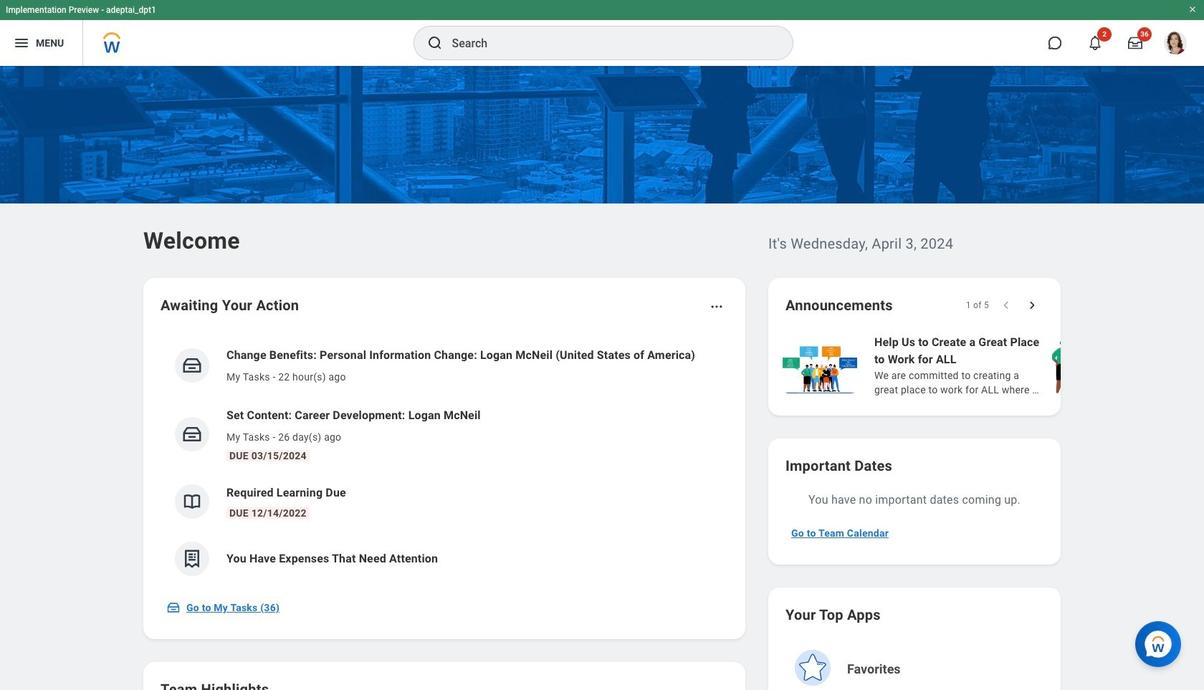 Task type: describe. For each thing, give the bounding box(es) containing it.
profile logan mcneil image
[[1165, 32, 1188, 57]]

chevron right small image
[[1025, 298, 1040, 313]]

search image
[[426, 34, 444, 52]]

close environment banner image
[[1189, 5, 1198, 14]]

justify image
[[13, 34, 30, 52]]

book open image
[[181, 491, 203, 513]]

notifications large image
[[1089, 36, 1103, 50]]



Task type: locate. For each thing, give the bounding box(es) containing it.
status
[[966, 300, 990, 311]]

related actions image
[[710, 300, 724, 314]]

banner
[[0, 0, 1205, 66]]

1 vertical spatial inbox image
[[181, 424, 203, 445]]

chevron left small image
[[1000, 298, 1014, 313]]

list
[[780, 333, 1205, 399], [161, 336, 729, 588]]

0 horizontal spatial list
[[161, 336, 729, 588]]

0 vertical spatial inbox image
[[181, 355, 203, 376]]

2 inbox image from the top
[[181, 424, 203, 445]]

1 inbox image from the top
[[181, 355, 203, 376]]

main content
[[0, 66, 1205, 691]]

dashboard expenses image
[[181, 549, 203, 570]]

inbox image
[[181, 355, 203, 376], [181, 424, 203, 445]]

Search Workday  search field
[[452, 27, 763, 59]]

inbox image
[[166, 601, 181, 615]]

inbox large image
[[1129, 36, 1143, 50]]

1 horizontal spatial list
[[780, 333, 1205, 399]]



Task type: vqa. For each thing, say whether or not it's contained in the screenshot.
inbox large ICON
yes



